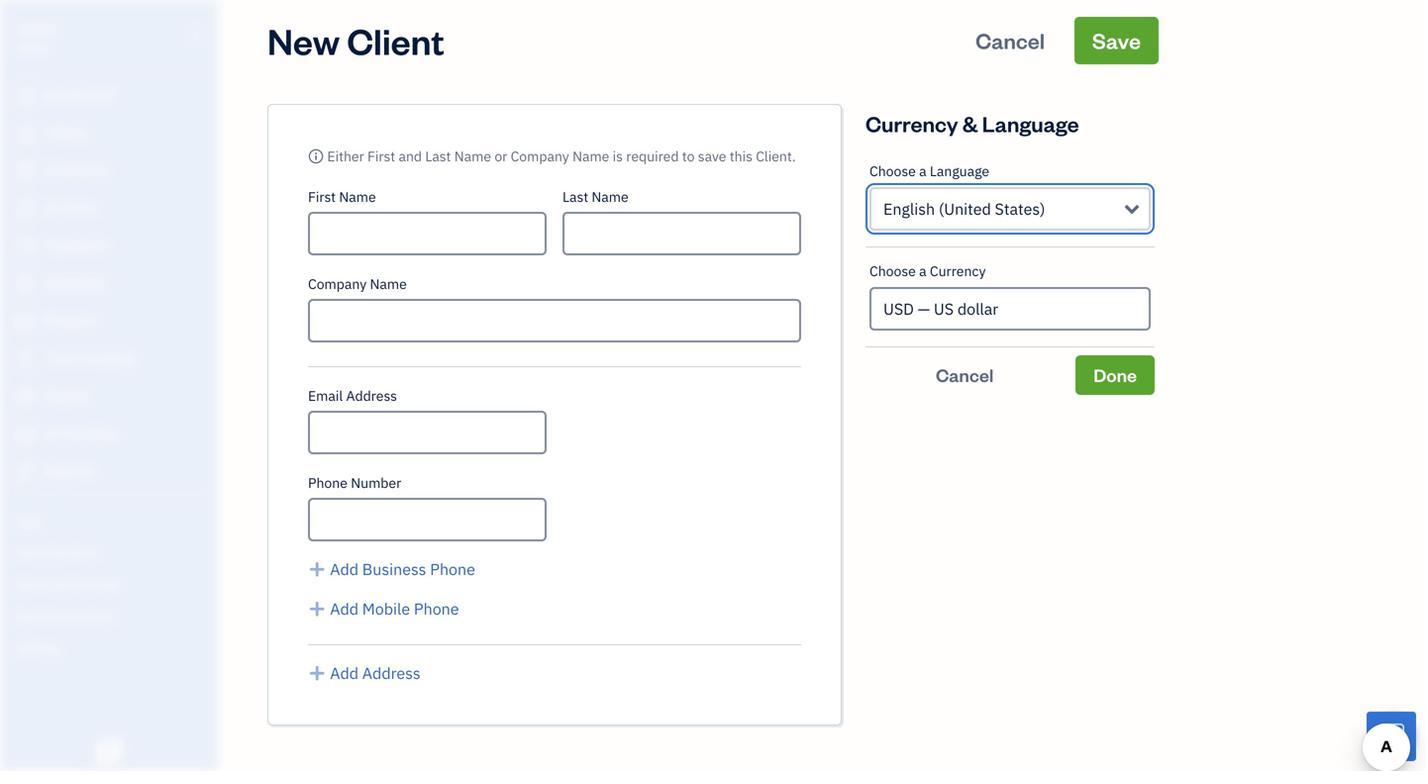 Task type: describe. For each thing, give the bounding box(es) containing it.
required
[[626, 147, 679, 165]]

primary image
[[308, 147, 324, 165]]

main element
[[0, 0, 267, 771]]

first name
[[308, 188, 376, 206]]

apple owner
[[16, 17, 58, 55]]

either first and last name or company name is required to save this client.
[[327, 147, 796, 165]]

payment image
[[13, 237, 37, 256]]

invoice image
[[13, 199, 37, 219]]

mobile
[[362, 599, 410, 619]]

choose for choose a language
[[869, 162, 916, 180]]

choose a currency
[[869, 262, 986, 280]]

client.
[[756, 147, 796, 165]]

name for first name
[[339, 188, 376, 206]]

english (united states)
[[883, 199, 1045, 219]]

name left or
[[454, 147, 491, 165]]

1 vertical spatial cancel button
[[866, 356, 1064, 395]]

and
[[399, 147, 422, 165]]

client image
[[13, 124, 37, 144]]

report image
[[13, 462, 37, 482]]

owner
[[16, 40, 52, 55]]

plus image for add business phone
[[308, 558, 326, 581]]

new
[[267, 17, 340, 64]]

0 horizontal spatial company
[[308, 275, 367, 293]]

states)
[[995, 199, 1045, 219]]

Company Name text field
[[308, 299, 801, 343]]

add for add mobile phone
[[330, 599, 358, 619]]

(united
[[939, 199, 991, 219]]

business
[[362, 559, 426, 580]]

is
[[613, 147, 623, 165]]

1 horizontal spatial last
[[562, 188, 588, 206]]

client
[[347, 17, 444, 64]]

either
[[327, 147, 364, 165]]

choose a language element
[[866, 148, 1155, 248]]

Email Address text field
[[308, 411, 547, 455]]

name left is
[[572, 147, 609, 165]]

add for add business phone
[[330, 559, 358, 580]]

email address
[[308, 387, 397, 405]]

add mobile phone button
[[308, 597, 459, 621]]

add mobile phone
[[330, 599, 459, 619]]

dashboard image
[[13, 86, 37, 106]]

plus image for add mobile phone
[[308, 597, 326, 621]]

address for email address
[[346, 387, 397, 405]]

add business phone
[[330, 559, 475, 580]]

company name
[[308, 275, 407, 293]]

add address
[[330, 663, 421, 684]]

address for add address
[[362, 663, 421, 684]]

english
[[883, 199, 935, 219]]

a for language
[[919, 162, 927, 180]]

choose a language
[[869, 162, 989, 180]]

a for currency
[[919, 262, 927, 280]]

add address button
[[308, 662, 421, 685]]

settings image
[[15, 640, 212, 656]]

language for currency & language
[[982, 109, 1079, 138]]

estimate image
[[13, 161, 37, 181]]

0 vertical spatial cancel button
[[958, 17, 1063, 64]]

phone for add business phone
[[430, 559, 475, 580]]

Language field
[[869, 187, 1151, 231]]

name for last name
[[592, 188, 629, 206]]

add for add address
[[330, 663, 358, 684]]

freshbooks image
[[93, 740, 125, 764]]



Task type: vqa. For each thing, say whether or not it's contained in the screenshot.
Choose a Currency
yes



Task type: locate. For each thing, give the bounding box(es) containing it.
&
[[962, 109, 978, 138]]

choose for choose a currency
[[869, 262, 916, 280]]

1 vertical spatial address
[[362, 663, 421, 684]]

timer image
[[13, 350, 37, 369]]

22
[[1364, 712, 1383, 732]]

last right and on the left top of the page
[[425, 147, 451, 165]]

Last Name text field
[[562, 212, 801, 255]]

items and services image
[[15, 576, 212, 592]]

name down is
[[592, 188, 629, 206]]

currency up choose a language
[[866, 109, 958, 138]]

currency & language
[[866, 109, 1079, 138]]

Currency text field
[[871, 289, 1149, 329]]

add left business
[[330, 559, 358, 580]]

email
[[308, 387, 343, 405]]

2 a from the top
[[919, 262, 927, 280]]

this
[[730, 147, 753, 165]]

22 button
[[1354, 709, 1416, 762]]

language
[[982, 109, 1079, 138], [930, 162, 989, 180]]

0 vertical spatial currency
[[866, 109, 958, 138]]

2 choose from the top
[[869, 262, 916, 280]]

phone right the mobile
[[414, 599, 459, 619]]

0 vertical spatial language
[[982, 109, 1079, 138]]

phone for add mobile phone
[[414, 599, 459, 619]]

1 plus image from the top
[[308, 558, 326, 581]]

currency down english (united states)
[[930, 262, 986, 280]]

first left and on the left top of the page
[[367, 147, 395, 165]]

1 horizontal spatial company
[[511, 147, 569, 165]]

cancel up currency & language
[[976, 26, 1045, 54]]

1 vertical spatial language
[[930, 162, 989, 180]]

1 horizontal spatial first
[[367, 147, 395, 165]]

number
[[351, 474, 401, 492]]

phone down the phone number text box on the left of the page
[[430, 559, 475, 580]]

address
[[346, 387, 397, 405], [362, 663, 421, 684]]

language right &
[[982, 109, 1079, 138]]

3 plus image from the top
[[308, 662, 326, 685]]

plus image for add address
[[308, 662, 326, 685]]

save
[[1092, 26, 1141, 54]]

or
[[494, 147, 507, 165]]

company right or
[[511, 147, 569, 165]]

0 vertical spatial cancel
[[976, 26, 1045, 54]]

save
[[698, 147, 726, 165]]

1 vertical spatial plus image
[[308, 597, 326, 621]]

2 add from the top
[[330, 599, 358, 619]]

1 vertical spatial company
[[308, 275, 367, 293]]

2 plus image from the top
[[308, 597, 326, 621]]

save button
[[1074, 17, 1159, 64]]

first down primary icon
[[308, 188, 336, 206]]

address down add mobile phone
[[362, 663, 421, 684]]

name
[[454, 147, 491, 165], [572, 147, 609, 165], [339, 188, 376, 206], [592, 188, 629, 206], [370, 275, 407, 293]]

done button
[[1076, 356, 1155, 395]]

address inside add address 'button'
[[362, 663, 421, 684]]

First Name text field
[[308, 212, 547, 255]]

choose
[[869, 162, 916, 180], [869, 262, 916, 280]]

2 vertical spatial add
[[330, 663, 358, 684]]

add business phone button
[[308, 558, 475, 581]]

project image
[[13, 312, 37, 332]]

a down the english
[[919, 262, 927, 280]]

1 vertical spatial phone
[[430, 559, 475, 580]]

1 vertical spatial currency
[[930, 262, 986, 280]]

apps image
[[15, 513, 212, 529]]

add down add mobile phone button at the left bottom of page
[[330, 663, 358, 684]]

a up the english
[[919, 162, 927, 180]]

chart image
[[13, 425, 37, 445]]

1 vertical spatial a
[[919, 262, 927, 280]]

company down "first name"
[[308, 275, 367, 293]]

0 vertical spatial first
[[367, 147, 395, 165]]

cancel button up currency & language
[[958, 17, 1063, 64]]

language for choose a language
[[930, 162, 989, 180]]

0 vertical spatial address
[[346, 387, 397, 405]]

cancel button down currency text field at the right of the page
[[866, 356, 1064, 395]]

cancel button
[[958, 17, 1063, 64], [866, 356, 1064, 395]]

add
[[330, 559, 358, 580], [330, 599, 358, 619], [330, 663, 358, 684]]

to
[[682, 147, 695, 165]]

language up english (united states)
[[930, 162, 989, 180]]

0 vertical spatial plus image
[[308, 558, 326, 581]]

1 vertical spatial cancel
[[936, 363, 994, 387]]

Phone Number text field
[[308, 498, 547, 542]]

plus image left the mobile
[[308, 597, 326, 621]]

first
[[367, 147, 395, 165], [308, 188, 336, 206]]

new client
[[267, 17, 444, 64]]

team members image
[[15, 545, 212, 561]]

resource center badge image
[[1367, 712, 1416, 762]]

1 vertical spatial add
[[330, 599, 358, 619]]

currency
[[866, 109, 958, 138], [930, 262, 986, 280]]

choose a currency element
[[866, 248, 1155, 348]]

done
[[1093, 363, 1137, 387]]

name for company name
[[370, 275, 407, 293]]

3 add from the top
[[330, 663, 358, 684]]

0 vertical spatial last
[[425, 147, 451, 165]]

apple
[[16, 17, 58, 38]]

0 vertical spatial phone
[[308, 474, 348, 492]]

phone left number
[[308, 474, 348, 492]]

0 vertical spatial choose
[[869, 162, 916, 180]]

1 vertical spatial last
[[562, 188, 588, 206]]

cancel
[[976, 26, 1045, 54], [936, 363, 994, 387]]

choose down the english
[[869, 262, 916, 280]]

2 vertical spatial plus image
[[308, 662, 326, 685]]

add inside 'button'
[[330, 663, 358, 684]]

choose up the english
[[869, 162, 916, 180]]

name down first name "text field" in the top left of the page
[[370, 275, 407, 293]]

0 vertical spatial company
[[511, 147, 569, 165]]

last name
[[562, 188, 629, 206]]

last down either first and last name or company name is required to save this client.
[[562, 188, 588, 206]]

0 vertical spatial add
[[330, 559, 358, 580]]

plus image left add address
[[308, 662, 326, 685]]

1 add from the top
[[330, 559, 358, 580]]

0 horizontal spatial last
[[425, 147, 451, 165]]

0 vertical spatial a
[[919, 162, 927, 180]]

phone number
[[308, 474, 401, 492]]

1 choose from the top
[[869, 162, 916, 180]]

expense image
[[13, 274, 37, 294]]

1 a from the top
[[919, 162, 927, 180]]

company
[[511, 147, 569, 165], [308, 275, 367, 293]]

2 vertical spatial phone
[[414, 599, 459, 619]]

name down either
[[339, 188, 376, 206]]

1 vertical spatial choose
[[869, 262, 916, 280]]

money image
[[13, 387, 37, 407]]

address right email
[[346, 387, 397, 405]]

last
[[425, 147, 451, 165], [562, 188, 588, 206]]

bank connections image
[[15, 608, 212, 624]]

plus image left business
[[308, 558, 326, 581]]

0 horizontal spatial first
[[308, 188, 336, 206]]

add left the mobile
[[330, 599, 358, 619]]

cancel down currency text field at the right of the page
[[936, 363, 994, 387]]

plus image
[[308, 558, 326, 581], [308, 597, 326, 621], [308, 662, 326, 685]]

1 vertical spatial first
[[308, 188, 336, 206]]

a
[[919, 162, 927, 180], [919, 262, 927, 280]]

phone
[[308, 474, 348, 492], [430, 559, 475, 580], [414, 599, 459, 619]]



